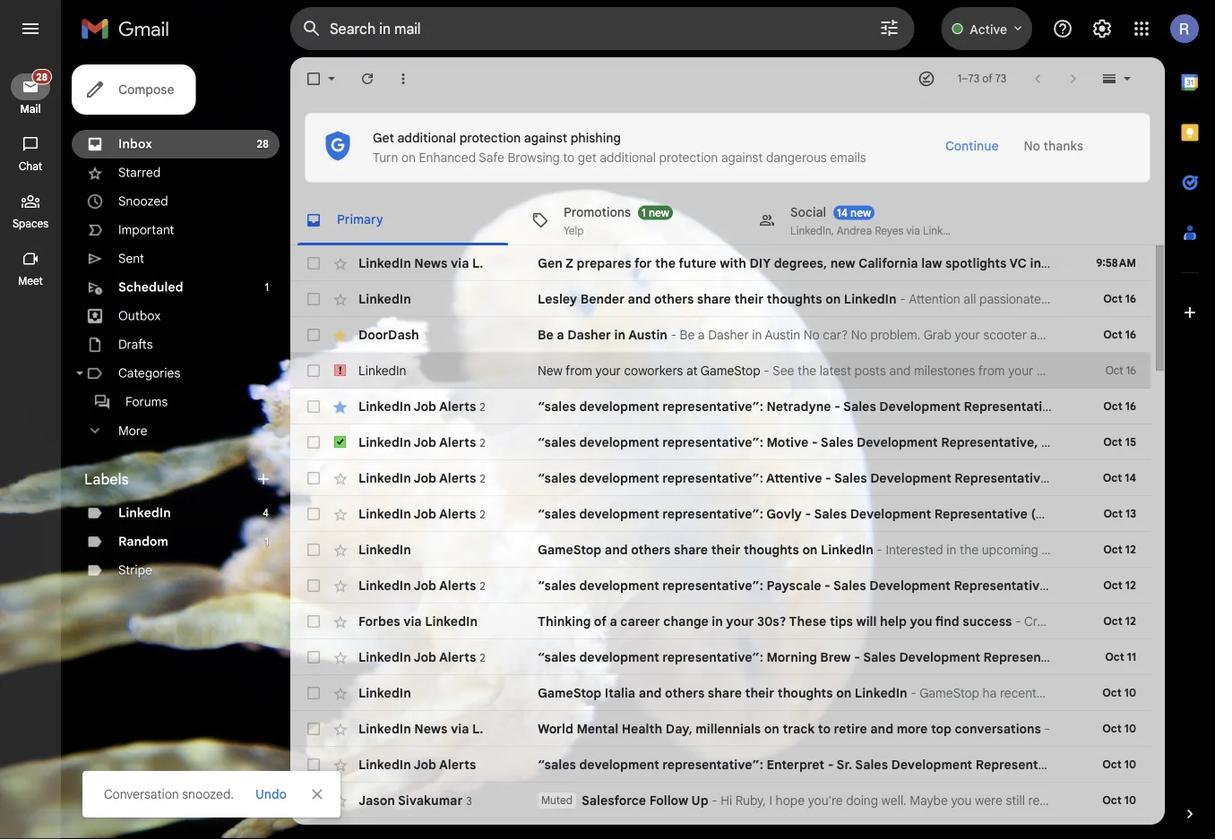 Task type: describe. For each thing, give the bounding box(es) containing it.
for
[[634, 255, 652, 271]]

job for "sales development representative": govly - sales development representative (sdr) and more
[[414, 506, 436, 522]]

muted
[[541, 794, 573, 808]]

4 row from the top
[[290, 353, 1215, 389]]

10 ͏ from the left
[[1125, 363, 1128, 379]]

on up 'car?'
[[825, 291, 841, 307]]

development for "sales development representative": payscale - sales development representative, mid market and more
[[579, 578, 659, 594]]

36 ͏ from the left
[[1208, 363, 1211, 379]]

representative for "sales development representative": attentive - sales development representative and more oct 14
[[955, 470, 1048, 486]]

on inside get additional protection against phishing turn on enhanced safe browsing to get additional protection against dangerous emails
[[401, 150, 416, 166]]

via right forbes
[[403, 614, 422, 629]]

1 vertical spatial get
[[1055, 327, 1074, 343]]

representative": for govly
[[662, 506, 763, 522]]

grab
[[924, 327, 952, 343]]

11 ͏ from the left
[[1128, 363, 1131, 379]]

16 up 15
[[1125, 400, 1136, 414]]

17 row from the top
[[290, 819, 1151, 840]]

sent link
[[118, 251, 144, 267]]

jason
[[358, 793, 395, 808]]

2 news from the top
[[414, 721, 448, 737]]

2 linkedin news via l. from the top
[[358, 721, 483, 737]]

forums link
[[125, 394, 168, 410]]

5 row from the top
[[290, 389, 1151, 425]]

3 job from the top
[[414, 470, 436, 486]]

- right motive
[[812, 435, 818, 450]]

stripe link
[[118, 563, 152, 578]]

compose
[[118, 82, 174, 97]]

2 be from the left
[[680, 327, 695, 343]]

their for italia
[[745, 685, 774, 701]]

your left 30s?
[[726, 614, 754, 629]]

27 ͏ from the left
[[1179, 363, 1182, 379]]

undo link
[[248, 779, 294, 811]]

representative": for payscale
[[662, 578, 763, 594]]

5 ͏ from the left
[[1109, 363, 1112, 379]]

market
[[1080, 578, 1123, 594]]

16 right started
[[1125, 328, 1136, 342]]

12 for thinking of a career change in your 30s? these tips will help you find success -
[[1125, 615, 1136, 629]]

2 for "sales development representative": netradyne - sales development representative and more
[[480, 400, 485, 414]]

16 down diversity
[[1125, 293, 1136, 306]]

see
[[773, 363, 794, 379]]

6 ͏ from the left
[[1112, 363, 1115, 379]]

advanced search options image
[[871, 10, 907, 46]]

more inside the "sales development representative": payscale - sales development representative, mid market and more link
[[1152, 578, 1184, 594]]

1 horizontal spatial the
[[798, 363, 816, 379]]

24 ͏ from the left
[[1170, 363, 1173, 379]]

salesforce
[[581, 793, 646, 809]]

at
[[686, 363, 698, 379]]

9:58 am
[[1096, 257, 1136, 270]]

to inside row
[[818, 721, 831, 737]]

1 horizontal spatial up
[[1187, 327, 1203, 343]]

share for bender
[[697, 291, 731, 307]]

- left see
[[764, 363, 769, 379]]

12 row from the top
[[290, 640, 1151, 676]]

success
[[963, 614, 1012, 629]]

oct 16 left sign
[[1103, 328, 1136, 342]]

snoozed
[[118, 194, 168, 209]]

development for motive
[[857, 435, 938, 450]]

"sales for "sales development representative": motive - sales development representative, enterprise and more
[[538, 435, 576, 450]]

new for promotions
[[649, 206, 669, 220]]

gen z prepares for the future with diy degrees, new california law spotlights vc investment diversity and more link
[[538, 254, 1215, 272]]

new for social
[[850, 206, 871, 220]]

future
[[679, 255, 716, 271]]

1 vertical spatial others
[[631, 542, 671, 558]]

on down "sales development representative": morning brew - sales development representative and more link
[[836, 685, 851, 701]]

10 row from the top
[[290, 568, 1184, 604]]

development for "sales development representative": enterpret - sr. sales development representative and more
[[579, 757, 659, 773]]

oct 11
[[1105, 651, 1136, 664]]

Search in mail text field
[[330, 20, 828, 38]]

14 ͏ from the left
[[1138, 363, 1141, 379]]

alert containing conversation snoozed.
[[29, 41, 1186, 818]]

gamestop and others share their thoughts on linkedin -
[[538, 542, 886, 558]]

oct 10 for row containing jason sivakumar
[[1102, 794, 1136, 808]]

no thanks
[[1024, 138, 1083, 154]]

doordash
[[358, 327, 419, 343]]

row containing jason sivakumar
[[290, 783, 1151, 819]]

started
[[1077, 327, 1118, 343]]

posts
[[854, 363, 886, 379]]

sales for netradyne
[[843, 399, 876, 414]]

you
[[910, 614, 932, 629]]

enterpret
[[767, 757, 824, 773]]

development for attentive
[[870, 470, 951, 486]]

1 l. from the top
[[472, 255, 483, 271]]

snoozed.
[[182, 787, 234, 802]]

13 row from the top
[[290, 676, 1151, 711]]

continue button
[[933, 130, 1011, 162]]

3 ͏ from the left
[[1102, 363, 1105, 379]]

others for bender
[[654, 291, 694, 307]]

get
[[373, 130, 394, 146]]

1 horizontal spatial in
[[712, 614, 723, 629]]

via inside social, 14 new messages, tab
[[906, 224, 920, 237]]

15 row from the top
[[290, 747, 1151, 783]]

thinking of a career change in your 30s? these tips will help you find success -
[[538, 614, 1024, 629]]

scheduled
[[118, 280, 183, 295]]

"sales for "sales development representative": attentive - sales development representative and more oct 14
[[538, 470, 576, 486]]

"sales for "sales development representative": payscale - sales development representative, mid market and more
[[538, 578, 576, 594]]

sales for motive
[[821, 435, 853, 450]]

starred link
[[118, 165, 161, 181]]

refresh image
[[358, 70, 376, 88]]

"sales development representative": govly - sales development representative (sdr) and more
[[538, 506, 1127, 522]]

representative": for morning
[[662, 650, 763, 665]]

promotions
[[564, 205, 631, 220]]

muted salesforce follow up -
[[541, 793, 721, 809]]

1 vertical spatial protection
[[659, 150, 718, 166]]

labels
[[84, 470, 129, 488]]

14 row from the top
[[290, 711, 1151, 747]]

andrea
[[837, 224, 872, 237]]

safe
[[479, 150, 504, 166]]

- down lesley bender and others share their thoughts on linkedin -
[[671, 327, 676, 343]]

oct 15
[[1103, 436, 1136, 449]]

track
[[783, 721, 815, 737]]

"sales development representative": morning brew - sales development representative and more
[[538, 650, 1137, 665]]

gamestop italia and others share their thoughts on linkedin -
[[538, 685, 920, 701]]

- right attentive
[[825, 470, 831, 486]]

via up 'linkedin job alerts'
[[451, 721, 469, 737]]

your right the new
[[596, 363, 621, 379]]

1 inside promotions, one new message, tab
[[642, 206, 646, 220]]

oct for 6th row from the bottom of the page
[[1105, 651, 1124, 664]]

1 linkedin news via l. from the top
[[358, 255, 483, 271]]

oct for row containing forbes via linkedin
[[1103, 615, 1123, 629]]

2 oct 12 from the top
[[1103, 579, 1136, 593]]

"sales development representative": payscale - sales development representative, mid market and more link
[[538, 577, 1184, 595]]

meet heading
[[0, 274, 61, 289]]

0 horizontal spatial additional
[[397, 130, 456, 146]]

2 row from the top
[[290, 281, 1151, 317]]

oct for tenth row from the bottom
[[1104, 508, 1123, 521]]

new from your coworkers at gamestop - see the latest posts and milestones from your coworkers ͏ ͏ ͏ ͏ ͏ ͏ ͏ ͏ ͏ ͏ ͏ ͏ ͏ ͏ ͏ ͏ ͏ ͏ ͏ ͏ ͏ ͏ ͏ ͏ ͏ ͏ ͏ ͏ ͏ ͏ ͏ ͏ ͏ ͏ ͏ ͏ ͏ ͏
[[538, 363, 1215, 379]]

"sales development representative": motive - sales development representative, enterprise and more link
[[538, 434, 1165, 452]]

- right payscale
[[824, 578, 831, 594]]

social, 14 new messages, tab
[[744, 195, 970, 246]]

2 dasher from the left
[[708, 327, 749, 343]]

job for "sales development representative": payscale - sales development representative, mid market and more
[[414, 578, 436, 593]]

sales right sr.
[[855, 757, 888, 773]]

alerts for "sales development representative": morning brew - sales development representative and more
[[439, 649, 476, 665]]

development for payscale
[[869, 578, 951, 594]]

- right govly
[[805, 506, 811, 522]]

reyes
[[875, 224, 904, 237]]

oct for 9th row from the top of the page
[[1103, 543, 1123, 557]]

1 coworkers from the left
[[624, 363, 683, 379]]

0 vertical spatial the
[[655, 255, 676, 271]]

7 ͏ from the left
[[1115, 363, 1118, 379]]

2 horizontal spatial in
[[752, 327, 762, 343]]

browsing
[[508, 150, 560, 166]]

1 horizontal spatial a
[[610, 614, 617, 629]]

2 l. from the top
[[472, 721, 483, 737]]

diversity
[[1102, 255, 1156, 271]]

17 ͏ from the left
[[1147, 363, 1150, 379]]

"sales for "sales development representative": netradyne - sales development representative and more
[[538, 399, 576, 414]]

22 ͏ from the left
[[1163, 363, 1166, 379]]

"sales development representative": enterpret - sr. sales development representative and more
[[538, 757, 1129, 773]]

1 vertical spatial 28
[[256, 138, 269, 151]]

1 news from the top
[[414, 255, 448, 271]]

2 12 from the top
[[1125, 579, 1136, 593]]

- left sr.
[[828, 757, 834, 773]]

snoozed link
[[118, 194, 168, 209]]

be a dasher in austin - be a dasher in austin no car? no problem. grab your scooter and get started today. sign up
[[538, 327, 1203, 343]]

29 ͏ from the left
[[1186, 363, 1189, 379]]

"sales development representative": enterpret - sr. sales development representative and more link
[[538, 756, 1129, 774]]

more inside '"sales development representative": govly - sales development representative (sdr) and more' link
[[1096, 506, 1127, 522]]

alerts for "sales development representative": motive - sales development representative, enterprise and more
[[439, 434, 476, 450]]

oct 16 down "today."
[[1106, 364, 1136, 378]]

scheduled link
[[118, 280, 183, 295]]

primary
[[337, 212, 383, 228]]

2 for "sales development representative": govly - sales development representative (sdr) and more
[[480, 508, 485, 521]]

3
[[466, 795, 472, 808]]

14 inside tab
[[837, 206, 848, 220]]

1 73 of 73
[[958, 72, 1007, 86]]

career
[[620, 614, 660, 629]]

dangerous
[[766, 150, 827, 166]]

alerts for "sales development representative": payscale - sales development representative, mid market and more
[[439, 578, 476, 593]]

linkedin job alerts 2 for "sales development representative": payscale - sales development representative, mid market and more
[[358, 578, 485, 593]]

to inside get additional protection against phishing turn on enhanced safe browsing to get additional protection against dangerous emails
[[563, 150, 575, 166]]

32 ͏ from the left
[[1195, 363, 1199, 379]]

main content containing get additional protection against phishing
[[290, 57, 1215, 840]]

on up payscale
[[802, 542, 818, 558]]

representative": for motive
[[662, 435, 763, 450]]

linkedin job alerts 2 for "sales development representative": govly - sales development representative (sdr) and more
[[358, 506, 485, 522]]

1 new
[[642, 206, 669, 220]]

10 for row containing jason sivakumar
[[1124, 794, 1136, 808]]

mail
[[20, 103, 41, 116]]

35 ͏ from the left
[[1205, 363, 1208, 379]]

38 ͏ from the left
[[1215, 363, 1215, 379]]

oct 10 for 13th row from the top of the page
[[1102, 687, 1136, 700]]

1 dasher from the left
[[567, 327, 611, 343]]

2 oct 10 from the top
[[1102, 723, 1136, 736]]

"sales development representative": morning brew - sales development representative and more link
[[538, 649, 1137, 667]]

16 down "today."
[[1126, 364, 1136, 378]]

2 10 from the top
[[1124, 723, 1136, 736]]

milestones
[[914, 363, 975, 379]]

will
[[856, 614, 877, 629]]

25 ͏ from the left
[[1173, 363, 1176, 379]]

today.
[[1121, 327, 1156, 343]]

12 ͏ from the left
[[1131, 363, 1134, 379]]

31 ͏ from the left
[[1192, 363, 1195, 379]]

retire
[[834, 721, 867, 737]]

support image
[[1052, 18, 1073, 39]]

navigation containing mail
[[0, 57, 63, 840]]

21 ͏ from the left
[[1160, 363, 1163, 379]]

oct 16 up oct 15
[[1103, 400, 1136, 414]]

10 for 13th row from the top of the page
[[1124, 687, 1136, 700]]

categories
[[118, 366, 180, 381]]

more inside ""sales development representative": enterpret - sr. sales development representative and more" link
[[1098, 757, 1129, 773]]

0 horizontal spatial 28
[[36, 71, 47, 83]]

1 row from the top
[[290, 246, 1215, 281]]

2 for "sales development representative": attentive - sales development representative and more
[[480, 472, 485, 485]]

enhanced
[[419, 150, 476, 166]]

outbox
[[118, 308, 161, 324]]

development for "sales development representative": govly - sales development representative (sdr) and more
[[579, 506, 659, 522]]

random
[[118, 534, 168, 550]]

oct 12 for gamestop and others share their thoughts on linkedin -
[[1103, 543, 1136, 557]]

starred
[[118, 165, 161, 181]]

1 vertical spatial additional
[[600, 150, 656, 166]]

via down the primary tab
[[451, 255, 469, 271]]

latest
[[820, 363, 851, 379]]

chat heading
[[0, 160, 61, 174]]

sivakumar
[[398, 793, 463, 808]]

development for govly
[[850, 506, 931, 522]]

2 for "sales development representative": morning brew - sales development representative and more
[[480, 651, 485, 665]]

inbox link
[[118, 136, 152, 152]]

promotions, one new message, tab
[[517, 195, 743, 246]]

"sales development representative": attentive - sales development representative and more link
[[538, 470, 1108, 487]]

0 horizontal spatial a
[[557, 327, 564, 343]]

14 inside "sales development representative": attentive - sales development representative and more oct 14
[[1125, 472, 1136, 485]]

33 ͏ from the left
[[1199, 363, 1202, 379]]

car?
[[823, 327, 848, 343]]

30 ͏ from the left
[[1189, 363, 1192, 379]]

degrees,
[[774, 255, 827, 271]]

28 ͏ from the left
[[1182, 363, 1186, 379]]

forbes
[[358, 614, 400, 629]]

representative, for enterprise
[[941, 435, 1038, 450]]



Task type: locate. For each thing, give the bounding box(es) containing it.
sales inside 'link'
[[843, 399, 876, 414]]

0 vertical spatial 28
[[36, 71, 47, 83]]

"sales inside 'link'
[[538, 399, 576, 414]]

austin down for at the right top of the page
[[628, 327, 667, 343]]

tab list containing promotions
[[290, 195, 1165, 246]]

gamestop for others
[[538, 542, 602, 558]]

0 vertical spatial additional
[[397, 130, 456, 146]]

more image
[[394, 70, 412, 88]]

1 job from the top
[[414, 399, 436, 414]]

- down latest
[[834, 399, 840, 414]]

job for "sales development representative": motive - sales development representative, enterprise and more
[[414, 434, 436, 450]]

1 from from the left
[[566, 363, 592, 379]]

1 ͏ from the left
[[1096, 363, 1099, 379]]

4 ͏ from the left
[[1105, 363, 1109, 379]]

1 vertical spatial up
[[691, 793, 708, 809]]

payscale
[[767, 578, 821, 594]]

- right the follow
[[712, 793, 717, 809]]

0 vertical spatial get
[[578, 150, 597, 166]]

development up you
[[869, 578, 951, 594]]

0 vertical spatial others
[[654, 291, 694, 307]]

7 job from the top
[[414, 757, 436, 773]]

3 12 from the top
[[1125, 615, 1136, 629]]

0 vertical spatial representative,
[[941, 435, 1038, 450]]

8 row from the top
[[290, 496, 1151, 532]]

7 "sales from the top
[[538, 757, 576, 773]]

random link
[[118, 534, 168, 550]]

alerts for "sales development representative": attentive - sales development representative and more
[[439, 470, 476, 486]]

california
[[858, 255, 918, 271]]

"sales development representative": govly - sales development representative (sdr) and more link
[[538, 505, 1127, 523]]

1 horizontal spatial to
[[818, 721, 831, 737]]

5 representative": from the top
[[662, 578, 763, 594]]

2 vertical spatial oct 12
[[1103, 615, 1136, 629]]

linkedin job alerts 2 for "sales development representative": motive - sales development representative, enterprise and more
[[358, 434, 485, 450]]

1 vertical spatial gamestop
[[538, 542, 602, 558]]

important link
[[118, 222, 174, 238]]

1 73 from the left
[[968, 72, 980, 86]]

0 horizontal spatial be
[[538, 327, 554, 343]]

15 ͏ from the left
[[1141, 363, 1144, 379]]

1 vertical spatial their
[[711, 542, 740, 558]]

l. left gen
[[472, 255, 483, 271]]

morning
[[767, 650, 817, 665]]

job for "sales development representative": morning brew - sales development representative and more
[[414, 649, 436, 665]]

get down phishing
[[578, 150, 597, 166]]

16
[[1125, 293, 1136, 306], [1125, 328, 1136, 342], [1126, 364, 1136, 378], [1125, 400, 1136, 414]]

sales up "sales development representative": attentive - sales development representative and more oct 14
[[821, 435, 853, 450]]

2 ͏ from the left
[[1099, 363, 1102, 379]]

2 vertical spatial others
[[665, 685, 705, 701]]

oct for fourth row from the top
[[1106, 364, 1123, 378]]

be
[[538, 327, 554, 343], [680, 327, 695, 343]]

development down top at the right bottom
[[891, 757, 972, 773]]

in
[[614, 327, 626, 343], [752, 327, 762, 343], [712, 614, 723, 629]]

- right brew
[[854, 650, 860, 665]]

on
[[401, 150, 416, 166], [825, 291, 841, 307], [802, 542, 818, 558], [836, 685, 851, 701], [764, 721, 779, 737]]

Search in mail search field
[[290, 7, 914, 50]]

more inside "sales development representative": motive - sales development representative, enterprise and more link
[[1134, 435, 1165, 450]]

1 alerts from the top
[[439, 399, 476, 414]]

their
[[734, 291, 764, 307], [711, 542, 740, 558], [745, 685, 774, 701]]

development inside 'link'
[[579, 399, 659, 414]]

austin
[[628, 327, 667, 343], [765, 327, 800, 343]]

no inside no thanks button
[[1024, 138, 1040, 154]]

sales down the will
[[863, 650, 896, 665]]

new
[[538, 363, 563, 379]]

the right see
[[798, 363, 816, 379]]

- up "sales development representative": payscale - sales development representative, mid market and more
[[877, 542, 882, 558]]

0 vertical spatial thoughts
[[767, 291, 822, 307]]

1 be from the left
[[538, 327, 554, 343]]

2 vertical spatial their
[[745, 685, 774, 701]]

gmail image
[[81, 11, 178, 47]]

1 oct 10 from the top
[[1102, 687, 1136, 700]]

main menu image
[[20, 18, 41, 39]]

0 vertical spatial up
[[1187, 327, 1203, 343]]

1 austin from the left
[[628, 327, 667, 343]]

28 link
[[11, 69, 52, 100]]

"sales for "sales development representative": morning brew - sales development representative and more
[[538, 650, 576, 665]]

new inside social, 14 new messages, tab
[[850, 206, 871, 220]]

1 vertical spatial of
[[594, 614, 607, 629]]

top
[[931, 721, 952, 737]]

0 horizontal spatial up
[[691, 793, 708, 809]]

2 vertical spatial gamestop
[[538, 685, 602, 701]]

with
[[720, 255, 746, 271]]

oct 12 down oct 13
[[1103, 543, 1136, 557]]

6 job from the top
[[414, 649, 436, 665]]

linkedin job alerts 2 for "sales development representative": morning brew - sales development representative and more
[[358, 649, 485, 665]]

oct for sixth row from the top of the page
[[1103, 436, 1122, 449]]

1 horizontal spatial be
[[680, 327, 695, 343]]

labels heading
[[84, 470, 254, 488]]

1 horizontal spatial no
[[851, 327, 867, 343]]

oct 10 for third row from the bottom
[[1102, 759, 1136, 772]]

job
[[414, 399, 436, 414], [414, 434, 436, 450], [414, 470, 436, 486], [414, 506, 436, 522], [414, 578, 436, 593], [414, 649, 436, 665], [414, 757, 436, 773]]

development
[[579, 399, 659, 414], [579, 435, 659, 450], [579, 470, 659, 486], [579, 506, 659, 522], [579, 578, 659, 594], [579, 650, 659, 665], [579, 757, 659, 773]]

"sales for "sales development representative": enterpret - sr. sales development representative and more
[[538, 757, 576, 773]]

austin up see
[[765, 327, 800, 343]]

development down find
[[899, 650, 980, 665]]

representative for "sales development representative": govly - sales development representative (sdr) and more
[[934, 506, 1028, 522]]

diy
[[750, 255, 771, 271]]

1 12 from the top
[[1125, 543, 1136, 557]]

tab list
[[1165, 57, 1215, 775], [290, 195, 1165, 246]]

additional
[[397, 130, 456, 146], [600, 150, 656, 166]]

change
[[663, 614, 709, 629]]

important
[[118, 222, 174, 238]]

oct 12 right mid
[[1103, 579, 1136, 593]]

linkedin news via l. up 'linkedin job alerts'
[[358, 721, 483, 737]]

37 ͏ from the left
[[1211, 363, 1215, 379]]

coworkers
[[624, 363, 683, 379], [1037, 363, 1096, 379]]

linkedin link
[[118, 505, 171, 521]]

- right conversations
[[1044, 721, 1050, 737]]

6 development from the top
[[579, 650, 659, 665]]

1 10 from the top
[[1124, 687, 1136, 700]]

tips
[[830, 614, 853, 629]]

3 representative": from the top
[[662, 470, 763, 486]]

row
[[290, 246, 1215, 281], [290, 281, 1151, 317], [290, 317, 1203, 353], [290, 353, 1215, 389], [290, 389, 1151, 425], [290, 425, 1165, 461], [290, 461, 1151, 496], [290, 496, 1151, 532], [290, 532, 1151, 568], [290, 568, 1184, 604], [290, 604, 1151, 640], [290, 640, 1151, 676], [290, 676, 1151, 711], [290, 711, 1151, 747], [290, 747, 1151, 783], [290, 783, 1151, 819], [290, 819, 1151, 840]]

11 row from the top
[[290, 604, 1151, 640]]

of right thinking
[[594, 614, 607, 629]]

from down scooter
[[978, 363, 1005, 379]]

sales down the "sales development representative": attentive - sales development representative and more link
[[814, 506, 847, 522]]

2 austin from the left
[[765, 327, 800, 343]]

millennials
[[696, 721, 761, 737]]

1 vertical spatial 14
[[1125, 472, 1136, 485]]

8 ͏ from the left
[[1118, 363, 1121, 379]]

6 representative": from the top
[[662, 650, 763, 665]]

phishing
[[571, 130, 621, 146]]

sales up "sales development representative": motive - sales development representative, enterprise and more
[[843, 399, 876, 414]]

2 horizontal spatial a
[[698, 327, 705, 343]]

get left started
[[1055, 327, 1074, 343]]

gamestop for and
[[538, 685, 602, 701]]

oct 12 up oct 11
[[1103, 615, 1136, 629]]

inbox tip region
[[305, 113, 1151, 183]]

to right "track" in the bottom of the page
[[818, 721, 831, 737]]

sales down "sales development representative": motive - sales development representative, enterprise and more link
[[834, 470, 867, 486]]

1 horizontal spatial against
[[721, 150, 763, 166]]

linkedin news via l.
[[358, 255, 483, 271], [358, 721, 483, 737]]

1 "sales from the top
[[538, 399, 576, 414]]

more inside "sales development representative": morning brew - sales development representative and more link
[[1106, 650, 1137, 665]]

oct for row containing jason sivakumar
[[1102, 794, 1122, 808]]

oct 12 for thinking of a career change in your 30s? these tips will help you find success -
[[1103, 615, 1136, 629]]

representative, for mid
[[954, 578, 1051, 594]]

11
[[1127, 651, 1136, 664]]

1 vertical spatial linkedin news via l.
[[358, 721, 483, 737]]

of right offline sync status image
[[982, 72, 993, 86]]

problem.
[[870, 327, 921, 343]]

oct for 13th row from the top of the page
[[1102, 687, 1122, 700]]

coworkers down started
[[1037, 363, 1096, 379]]

no
[[1024, 138, 1040, 154], [804, 327, 820, 343], [851, 327, 867, 343]]

news up 'linkedin job alerts'
[[414, 721, 448, 737]]

0 vertical spatial their
[[734, 291, 764, 307]]

development for "sales development representative": netradyne - sales development representative and more
[[579, 399, 659, 414]]

1 horizontal spatial from
[[978, 363, 1005, 379]]

73 up continue button
[[995, 72, 1007, 86]]

outbox link
[[118, 308, 161, 324]]

"sales for "sales development representative": govly - sales development representative (sdr) and more
[[538, 506, 576, 522]]

0 horizontal spatial no
[[804, 327, 820, 343]]

7 alerts from the top
[[439, 757, 476, 773]]

more inside gen z prepares for the future with diy degrees, new california law spotlights vc investment diversity and more link
[[1185, 255, 1215, 271]]

mid
[[1054, 578, 1076, 594]]

12 for gamestop and others share their thoughts on linkedin -
[[1125, 543, 1136, 557]]

oct for 8th row from the bottom
[[1103, 579, 1123, 593]]

1 horizontal spatial 73
[[995, 72, 1007, 86]]

1 vertical spatial l.
[[472, 721, 483, 737]]

thoughts up "track" in the bottom of the page
[[778, 685, 833, 701]]

development down "sales development representative": motive - sales development representative, enterprise and more link
[[870, 470, 951, 486]]

representative": for attentive
[[662, 470, 763, 486]]

offline sync status image
[[918, 70, 935, 88]]

9 row from the top
[[290, 532, 1151, 568]]

attentive
[[766, 470, 822, 486]]

0 horizontal spatial in
[[614, 327, 626, 343]]

and inside 'link'
[[1060, 399, 1083, 414]]

representative": for enterpret
[[662, 757, 763, 773]]

0 horizontal spatial against
[[524, 130, 567, 146]]

"sales development representative": payscale - sales development representative, mid market and more
[[538, 578, 1184, 594]]

mail heading
[[0, 102, 61, 116]]

1 vertical spatial to
[[818, 721, 831, 737]]

thanks
[[1043, 138, 1083, 154]]

2 development from the top
[[579, 435, 659, 450]]

no left 'car?'
[[804, 327, 820, 343]]

14 down 15
[[1125, 472, 1136, 485]]

more button
[[72, 417, 280, 445]]

development for "sales development representative": morning brew - sales development representative and more
[[579, 650, 659, 665]]

via right reyes
[[906, 224, 920, 237]]

12 down 13
[[1125, 543, 1136, 557]]

on left "track" in the bottom of the page
[[764, 721, 779, 737]]

20 ͏ from the left
[[1157, 363, 1160, 379]]

l. up 'linkedin job alerts'
[[472, 721, 483, 737]]

1 horizontal spatial of
[[982, 72, 993, 86]]

7 row from the top
[[290, 461, 1151, 496]]

2 for "sales development representative": payscale - sales development representative, mid market and more
[[480, 580, 485, 593]]

their for bender
[[734, 291, 764, 307]]

share up millennials at right bottom
[[708, 685, 742, 701]]

1 vertical spatial news
[[414, 721, 448, 737]]

oct for 13th row from the bottom of the page
[[1103, 400, 1123, 414]]

more inside "sales development representative": netradyne - sales development representative and more 'link'
[[1086, 399, 1118, 414]]

1 horizontal spatial dasher
[[708, 327, 749, 343]]

12 right market
[[1125, 579, 1136, 593]]

no thanks button
[[1011, 130, 1096, 162]]

oct inside "sales development representative": attentive - sales development representative and more oct 14
[[1103, 472, 1122, 485]]

search in mail image
[[296, 13, 328, 45]]

representative
[[964, 399, 1057, 414], [955, 470, 1048, 486], [934, 506, 1028, 522], [983, 650, 1077, 665], [976, 757, 1069, 773]]

10 for third row from the bottom
[[1124, 759, 1136, 772]]

"sales
[[538, 399, 576, 414], [538, 435, 576, 450], [538, 470, 576, 486], [538, 506, 576, 522], [538, 578, 576, 594], [538, 650, 576, 665], [538, 757, 576, 773]]

0 vertical spatial gamestop
[[701, 363, 760, 379]]

oct 13
[[1104, 508, 1136, 521]]

1 vertical spatial share
[[674, 542, 708, 558]]

1 vertical spatial 12
[[1125, 579, 1136, 593]]

3 row from the top
[[290, 317, 1203, 353]]

1 horizontal spatial 14
[[1125, 472, 1136, 485]]

0 horizontal spatial to
[[563, 150, 575, 166]]

linkedin inside social, 14 new messages, tab
[[923, 224, 964, 237]]

0 horizontal spatial protection
[[459, 130, 521, 146]]

linkedin news via l. down the primary tab
[[358, 255, 483, 271]]

alert
[[29, 41, 1186, 818]]

3 oct 12 from the top
[[1103, 615, 1136, 629]]

2 representative": from the top
[[662, 435, 763, 450]]

find
[[935, 614, 959, 629]]

your down scooter
[[1008, 363, 1034, 379]]

2 job from the top
[[414, 434, 436, 450]]

0 vertical spatial protection
[[459, 130, 521, 146]]

sales for attentive
[[834, 470, 867, 486]]

0 vertical spatial against
[[524, 130, 567, 146]]

main content
[[290, 57, 1215, 840]]

1 horizontal spatial austin
[[765, 327, 800, 343]]

0 horizontal spatial 14
[[837, 206, 848, 220]]

1 vertical spatial against
[[721, 150, 763, 166]]

sales for payscale
[[833, 578, 866, 594]]

0 vertical spatial oct 12
[[1103, 543, 1136, 557]]

73 right offline sync status image
[[968, 72, 980, 86]]

development for netradyne
[[879, 399, 961, 414]]

- right success in the right bottom of the page
[[1015, 614, 1021, 629]]

development for "sales development representative": motive - sales development representative, enterprise and more
[[579, 435, 659, 450]]

share up change
[[674, 542, 708, 558]]

be up the at
[[680, 327, 695, 343]]

job for "sales development representative": netradyne - sales development representative and more
[[414, 399, 436, 414]]

spaces heading
[[0, 217, 61, 231]]

1 vertical spatial oct 12
[[1103, 579, 1136, 593]]

oct for third row from the bottom
[[1102, 759, 1122, 772]]

a left the career
[[610, 614, 617, 629]]

row containing forbes via linkedin
[[290, 604, 1151, 640]]

34 ͏ from the left
[[1202, 363, 1205, 379]]

3 "sales from the top
[[538, 470, 576, 486]]

representative, left enterprise
[[941, 435, 1038, 450]]

4 alerts from the top
[[439, 506, 476, 522]]

others for italia
[[665, 685, 705, 701]]

0 horizontal spatial austin
[[628, 327, 667, 343]]

mental
[[577, 721, 618, 737]]

thoughts
[[767, 291, 822, 307], [744, 542, 799, 558], [778, 685, 833, 701]]

2 coworkers from the left
[[1037, 363, 1096, 379]]

new up for at the right top of the page
[[649, 206, 669, 220]]

share down future
[[697, 291, 731, 307]]

1 linkedin job alerts 2 from the top
[[358, 399, 485, 414]]

1 representative": from the top
[[662, 399, 763, 414]]

inbox
[[118, 136, 152, 152]]

1 vertical spatial the
[[798, 363, 816, 379]]

3 development from the top
[[579, 470, 659, 486]]

3 alerts from the top
[[439, 470, 476, 486]]

your right the grab
[[955, 327, 980, 343]]

world
[[538, 721, 573, 737]]

protection
[[459, 130, 521, 146], [659, 150, 718, 166]]

tab list right 15
[[1165, 57, 1215, 775]]

0 horizontal spatial 73
[[968, 72, 980, 86]]

development inside 'link'
[[879, 399, 961, 414]]

0 horizontal spatial dasher
[[567, 327, 611, 343]]

None checkbox
[[305, 254, 323, 272], [305, 290, 323, 308], [305, 505, 323, 523], [305, 613, 323, 631], [305, 649, 323, 667], [305, 685, 323, 703], [305, 254, 323, 272], [305, 290, 323, 308], [305, 505, 323, 523], [305, 613, 323, 631], [305, 649, 323, 667], [305, 685, 323, 703]]

additional up enhanced
[[397, 130, 456, 146]]

1 horizontal spatial additional
[[600, 150, 656, 166]]

jason sivakumar 3
[[358, 793, 472, 808]]

a down lesley on the left of the page
[[557, 327, 564, 343]]

alerts for "sales development representative": govly - sales development representative (sdr) and more
[[439, 506, 476, 522]]

others
[[654, 291, 694, 307], [631, 542, 671, 558], [665, 685, 705, 701]]

12
[[1125, 543, 1136, 557], [1125, 579, 1136, 593], [1125, 615, 1136, 629]]

0 vertical spatial 12
[[1125, 543, 1136, 557]]

2 horizontal spatial no
[[1024, 138, 1040, 154]]

development for "sales development representative": attentive - sales development representative and more oct 14
[[579, 470, 659, 486]]

new
[[649, 206, 669, 220], [850, 206, 871, 220], [830, 255, 855, 271]]

13 ͏ from the left
[[1134, 363, 1138, 379]]

in right change
[[712, 614, 723, 629]]

no right 'car?'
[[851, 327, 867, 343]]

against
[[524, 130, 567, 146], [721, 150, 763, 166]]

primary tab
[[290, 195, 515, 246]]

"sales development representative": netradyne - sales development representative and more link
[[538, 398, 1118, 416]]

0 vertical spatial of
[[982, 72, 993, 86]]

drafts
[[118, 337, 153, 353]]

5 job from the top
[[414, 578, 436, 593]]

7 development from the top
[[579, 757, 659, 773]]

12 up 11
[[1125, 615, 1136, 629]]

1 horizontal spatial coworkers
[[1037, 363, 1096, 379]]

gamestop up 'world'
[[538, 685, 602, 701]]

motive
[[767, 435, 809, 450]]

4 representative": from the top
[[662, 506, 763, 522]]

protection up safe
[[459, 130, 521, 146]]

stripe
[[118, 563, 152, 578]]

on right turn
[[401, 150, 416, 166]]

0 vertical spatial share
[[697, 291, 731, 307]]

19 ͏ from the left
[[1154, 363, 1157, 379]]

6 linkedin job alerts 2 from the top
[[358, 649, 485, 665]]

0 horizontal spatial the
[[655, 255, 676, 271]]

gen
[[538, 255, 562, 271]]

alerts for "sales development representative": netradyne - sales development representative and more
[[439, 399, 476, 414]]

toggle split pane mode image
[[1100, 70, 1118, 88]]

2 from from the left
[[978, 363, 1005, 379]]

73
[[968, 72, 980, 86], [995, 72, 1007, 86]]

sr.
[[837, 757, 852, 773]]

enterprise
[[1041, 435, 1105, 450]]

sales for govly
[[814, 506, 847, 522]]

sales up tips
[[833, 578, 866, 594]]

be up the new
[[538, 327, 554, 343]]

- inside 'link'
[[834, 399, 840, 414]]

oct 16 down 9:58 am
[[1103, 293, 1136, 306]]

1 vertical spatial representative,
[[954, 578, 1051, 594]]

"sales development representative": attentive - sales development representative and more oct 14
[[538, 470, 1136, 486]]

others down future
[[654, 291, 694, 307]]

new inside promotions, one new message, tab
[[649, 206, 669, 220]]

settings image
[[1091, 18, 1113, 39]]

linkedin job alerts 2 for "sales development representative": netradyne - sales development representative and more
[[358, 399, 485, 414]]

of inside row
[[594, 614, 607, 629]]

get inside get additional protection against phishing turn on enhanced safe browsing to get additional protection against dangerous emails
[[578, 150, 597, 166]]

representative down scooter
[[964, 399, 1057, 414]]

2 vertical spatial 12
[[1125, 615, 1136, 629]]

others up the career
[[631, 542, 671, 558]]

0 horizontal spatial coworkers
[[624, 363, 683, 379]]

representative down conversations
[[976, 757, 1069, 773]]

2 73 from the left
[[995, 72, 1007, 86]]

6 "sales from the top
[[538, 650, 576, 665]]

0 vertical spatial news
[[414, 255, 448, 271]]

3 10 from the top
[[1124, 759, 1136, 772]]

2 vertical spatial thoughts
[[778, 685, 833, 701]]

navigation
[[0, 57, 63, 840]]

emails
[[830, 150, 866, 166]]

9 ͏ from the left
[[1121, 363, 1125, 379]]

0 vertical spatial linkedin news via l.
[[358, 255, 483, 271]]

gamestop up thinking
[[538, 542, 602, 558]]

representative for "sales development representative": netradyne - sales development representative and more
[[964, 399, 1057, 414]]

23 ͏ from the left
[[1166, 363, 1170, 379]]

4 10 from the top
[[1124, 794, 1136, 808]]

0 horizontal spatial from
[[566, 363, 592, 379]]

1 horizontal spatial 28
[[256, 138, 269, 151]]

1 development from the top
[[579, 399, 659, 414]]

representative, up success in the right bottom of the page
[[954, 578, 1051, 594]]

- up problem.
[[900, 291, 906, 307]]

up right the follow
[[691, 793, 708, 809]]

day,
[[666, 721, 692, 737]]

new up 'andrea'
[[850, 206, 871, 220]]

16 ͏ from the left
[[1144, 363, 1147, 379]]

new inside gen z prepares for the future with diy degrees, new california law spotlights vc investment diversity and more link
[[830, 255, 855, 271]]

development down milestones at the right
[[879, 399, 961, 414]]

in down lesley bender and others share their thoughts on linkedin -
[[752, 327, 762, 343]]

in down "bender"
[[614, 327, 626, 343]]

against up browsing
[[524, 130, 567, 146]]

4 "sales from the top
[[538, 506, 576, 522]]

1 horizontal spatial get
[[1055, 327, 1074, 343]]

new down 'andrea'
[[830, 255, 855, 271]]

linkedin, andrea reyes via linkedin
[[790, 224, 964, 237]]

representative inside 'link'
[[964, 399, 1057, 414]]

representative": for netradyne
[[662, 399, 763, 414]]

spotlights
[[945, 255, 1007, 271]]

5 "sales from the top
[[538, 578, 576, 594]]

- down you
[[911, 685, 916, 701]]

18 ͏ from the left
[[1150, 363, 1154, 379]]

conversation snoozed.
[[104, 787, 234, 802]]

tab list inside main content
[[290, 195, 1165, 246]]

1 vertical spatial thoughts
[[744, 542, 799, 558]]

coworkers left the at
[[624, 363, 683, 379]]

0 horizontal spatial of
[[594, 614, 607, 629]]

representative":
[[662, 399, 763, 414], [662, 435, 763, 450], [662, 470, 763, 486], [662, 506, 763, 522], [662, 578, 763, 594], [662, 650, 763, 665], [662, 757, 763, 773]]

0 horizontal spatial get
[[578, 150, 597, 166]]

thoughts for gamestop italia and others share their thoughts on linkedin
[[778, 685, 833, 701]]

representative": inside 'link'
[[662, 399, 763, 414]]

news down the primary tab
[[414, 255, 448, 271]]

conversations
[[955, 721, 1041, 737]]

prepares
[[577, 255, 631, 271]]

up right sign
[[1187, 327, 1203, 343]]

2 2 from the top
[[480, 436, 485, 450]]

no left thanks
[[1024, 138, 1040, 154]]

2
[[480, 400, 485, 414], [480, 436, 485, 450], [480, 472, 485, 485], [480, 508, 485, 521], [480, 580, 485, 593], [480, 651, 485, 665]]

͏
[[1096, 363, 1099, 379], [1099, 363, 1102, 379], [1102, 363, 1105, 379], [1105, 363, 1109, 379], [1109, 363, 1112, 379], [1112, 363, 1115, 379], [1115, 363, 1118, 379], [1118, 363, 1121, 379], [1121, 363, 1125, 379], [1125, 363, 1128, 379], [1128, 363, 1131, 379], [1131, 363, 1134, 379], [1134, 363, 1138, 379], [1138, 363, 1141, 379], [1141, 363, 1144, 379], [1144, 363, 1147, 379], [1147, 363, 1150, 379], [1150, 363, 1154, 379], [1154, 363, 1157, 379], [1157, 363, 1160, 379], [1160, 363, 1163, 379], [1163, 363, 1166, 379], [1166, 363, 1170, 379], [1170, 363, 1173, 379], [1173, 363, 1176, 379], [1176, 363, 1179, 379], [1179, 363, 1182, 379], [1182, 363, 1186, 379], [1186, 363, 1189, 379], [1189, 363, 1192, 379], [1192, 363, 1195, 379], [1195, 363, 1199, 379], [1199, 363, 1202, 379], [1202, 363, 1205, 379], [1205, 363, 1208, 379], [1208, 363, 1211, 379], [1211, 363, 1215, 379], [1215, 363, 1215, 379]]

z
[[566, 255, 574, 271]]

dasher down lesley bender and others share their thoughts on linkedin -
[[708, 327, 749, 343]]

row containing doordash
[[290, 317, 1203, 353]]

undo
[[255, 787, 287, 802]]

help
[[880, 614, 907, 629]]

representative down success in the right bottom of the page
[[983, 650, 1077, 665]]

None checkbox
[[305, 70, 323, 88], [305, 326, 323, 344], [305, 362, 323, 380], [305, 398, 323, 416], [305, 434, 323, 452], [305, 470, 323, 487], [305, 541, 323, 559], [305, 577, 323, 595], [305, 720, 323, 738], [305, 756, 323, 774], [305, 70, 323, 88], [305, 326, 323, 344], [305, 362, 323, 380], [305, 398, 323, 416], [305, 434, 323, 452], [305, 470, 323, 487], [305, 541, 323, 559], [305, 577, 323, 595], [305, 720, 323, 738], [305, 756, 323, 774]]

0 vertical spatial 14
[[837, 206, 848, 220]]

development down "sales development representative": attentive - sales development representative and more oct 14
[[850, 506, 931, 522]]

2 vertical spatial share
[[708, 685, 742, 701]]

share for italia
[[708, 685, 742, 701]]

6 row from the top
[[290, 425, 1165, 461]]

5 linkedin job alerts 2 from the top
[[358, 578, 485, 593]]

2 for "sales development representative": motive - sales development representative, enterprise and more
[[480, 436, 485, 450]]

thinking
[[538, 614, 591, 629]]

1 horizontal spatial protection
[[659, 150, 718, 166]]

4 2 from the top
[[480, 508, 485, 521]]

26 ͏ from the left
[[1176, 363, 1179, 379]]

4 linkedin job alerts 2 from the top
[[358, 506, 485, 522]]

thoughts for lesley bender and others share their thoughts on linkedin
[[767, 291, 822, 307]]

0 vertical spatial to
[[563, 150, 575, 166]]

1 oct 12 from the top
[[1103, 543, 1136, 557]]

0 vertical spatial l.
[[472, 255, 483, 271]]

development
[[879, 399, 961, 414], [857, 435, 938, 450], [870, 470, 951, 486], [850, 506, 931, 522], [869, 578, 951, 594], [899, 650, 980, 665], [891, 757, 972, 773]]

conversation
[[104, 787, 179, 802]]

3 linkedin job alerts 2 from the top
[[358, 470, 485, 486]]

3 oct 10 from the top
[[1102, 759, 1136, 772]]



Task type: vqa. For each thing, say whether or not it's contained in the screenshot.


